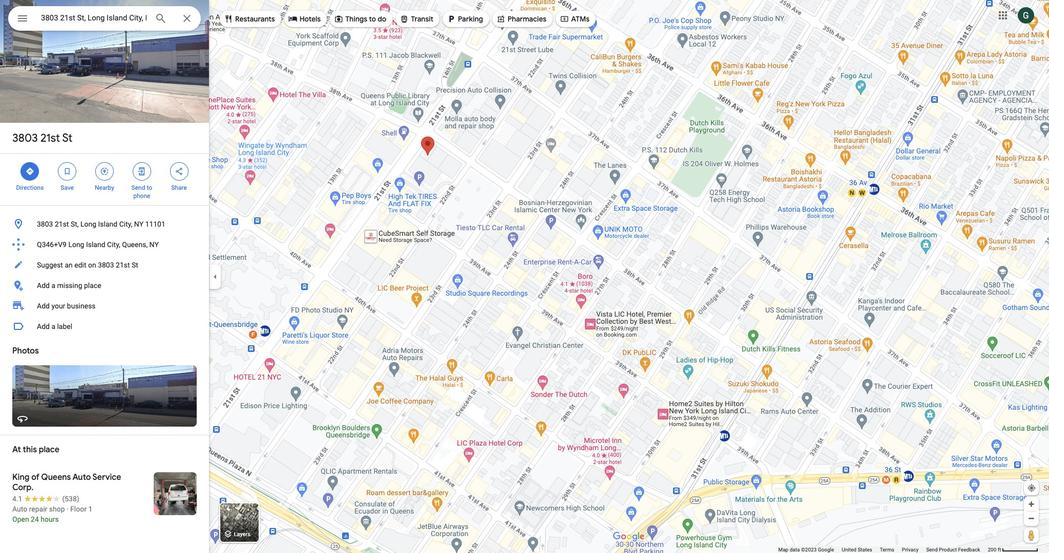 Task type: locate. For each thing, give the bounding box(es) containing it.

[[16, 11, 29, 26]]

ny inside button
[[149, 241, 159, 249]]

add left label
[[37, 323, 50, 331]]

1 vertical spatial 21st
[[55, 220, 69, 228]]

google
[[818, 548, 834, 553]]

3803 inside button
[[98, 261, 114, 269]]

21st inside button
[[55, 220, 69, 228]]

0 vertical spatial 3803
[[12, 131, 38, 145]]

auto inside king of queens auto service corp.
[[73, 473, 91, 483]]

place right "this"
[[39, 445, 59, 455]]

city, up the queens,
[[119, 220, 132, 228]]

island inside button
[[86, 241, 105, 249]]

st,
[[71, 220, 79, 228]]

add left your
[[37, 302, 50, 310]]

·
[[67, 506, 68, 514]]

None field
[[41, 12, 147, 24]]

1 vertical spatial ny
[[149, 241, 159, 249]]

1 vertical spatial auto
[[12, 506, 27, 514]]

at this place
[[12, 445, 59, 455]]

1 horizontal spatial to
[[369, 14, 376, 24]]

long right st,
[[80, 220, 96, 228]]

transit
[[411, 14, 433, 24]]

show street view coverage image
[[1024, 528, 1039, 544]]

ny left 11101
[[134, 220, 143, 228]]

united states
[[842, 548, 872, 553]]

suggest an edit on 3803 21st st button
[[0, 255, 209, 276]]

show your location image
[[1027, 484, 1036, 493]]


[[174, 166, 184, 177]]

0 vertical spatial send
[[131, 184, 145, 192]]

2 vertical spatial add
[[37, 323, 50, 331]]

ny right the queens,
[[149, 241, 159, 249]]

business
[[67, 302, 96, 310]]

0 vertical spatial place
[[84, 282, 101, 290]]

3803 21st st, long island city, ny 11101 button
[[0, 214, 209, 235]]

long down st,
[[68, 241, 84, 249]]

auto up "open"
[[12, 506, 27, 514]]

map
[[778, 548, 788, 553]]

corp.
[[12, 483, 34, 493]]

1 vertical spatial place
[[39, 445, 59, 455]]

privacy button
[[902, 547, 919, 554]]


[[560, 13, 569, 25]]

at
[[12, 445, 21, 455]]

layers
[[234, 532, 250, 539]]

1 add from the top
[[37, 282, 50, 290]]

2 vertical spatial 21st
[[116, 261, 130, 269]]

(538)
[[62, 495, 79, 504]]


[[100, 166, 109, 177]]

google maps element
[[0, 0, 1049, 554]]

send for send to phone
[[131, 184, 145, 192]]

0 vertical spatial 21st
[[40, 131, 60, 145]]

0 vertical spatial island
[[98, 220, 117, 228]]

1 vertical spatial st
[[132, 261, 138, 269]]

 button
[[8, 6, 37, 33]]

1 horizontal spatial ny
[[149, 241, 159, 249]]


[[334, 13, 343, 25]]

3803 21st st
[[12, 131, 72, 145]]

3803
[[12, 131, 38, 145], [37, 220, 53, 228], [98, 261, 114, 269]]

island inside button
[[98, 220, 117, 228]]

missing
[[57, 282, 82, 290]]

1 horizontal spatial send
[[926, 548, 938, 553]]

3803 inside button
[[37, 220, 53, 228]]

city,
[[119, 220, 132, 228], [107, 241, 120, 249]]

24
[[31, 516, 39, 524]]

to up phone
[[147, 184, 152, 192]]

21st inside button
[[116, 261, 130, 269]]

a left missing
[[51, 282, 55, 290]]

1 vertical spatial 3803
[[37, 220, 53, 228]]

data
[[790, 548, 800, 553]]

 hotels
[[288, 13, 321, 25]]

0 vertical spatial to
[[369, 14, 376, 24]]

3803 right on
[[98, 261, 114, 269]]

0 vertical spatial auto
[[73, 473, 91, 483]]

1 vertical spatial a
[[51, 323, 55, 331]]

q346+v9 long island city, queens, ny button
[[0, 235, 209, 255]]

1 vertical spatial island
[[86, 241, 105, 249]]

place inside "button"
[[84, 282, 101, 290]]

island up on
[[86, 241, 105, 249]]

st
[[62, 131, 72, 145], [132, 261, 138, 269]]

send
[[131, 184, 145, 192], [926, 548, 938, 553]]

1 vertical spatial add
[[37, 302, 50, 310]]

0 horizontal spatial st
[[62, 131, 72, 145]]

share
[[171, 184, 187, 192]]

king of queens auto service corp.
[[12, 473, 121, 493]]

2 add from the top
[[37, 302, 50, 310]]

3803 21st st main content
[[0, 0, 209, 554]]

0 vertical spatial city,
[[119, 220, 132, 228]]

place
[[84, 282, 101, 290], [39, 445, 59, 455]]

do
[[378, 14, 386, 24]]

add down suggest
[[37, 282, 50, 290]]

king
[[12, 473, 29, 483]]

st down the queens,
[[132, 261, 138, 269]]

1 horizontal spatial auto
[[73, 473, 91, 483]]

4.1 stars 538 reviews image
[[12, 494, 79, 505]]

0 vertical spatial long
[[80, 220, 96, 228]]

st up 
[[62, 131, 72, 145]]

add a missing place
[[37, 282, 101, 290]]

footer
[[778, 547, 988, 554]]

add for add a missing place
[[37, 282, 50, 290]]

3803 for 3803 21st st
[[12, 131, 38, 145]]

send inside the send to phone
[[131, 184, 145, 192]]

collapse side panel image
[[210, 271, 221, 283]]

island
[[98, 220, 117, 228], [86, 241, 105, 249]]

add for add your business
[[37, 302, 50, 310]]

open
[[12, 516, 29, 524]]

a
[[51, 282, 55, 290], [51, 323, 55, 331]]

2 a from the top
[[51, 323, 55, 331]]

to
[[369, 14, 376, 24], [147, 184, 152, 192]]

3 add from the top
[[37, 323, 50, 331]]

send left product
[[926, 548, 938, 553]]

1 horizontal spatial st
[[132, 261, 138, 269]]

 atms
[[560, 13, 590, 25]]

0 vertical spatial a
[[51, 282, 55, 290]]

zoom in image
[[1028, 501, 1035, 509]]

auto up (538)
[[73, 473, 91, 483]]

long
[[80, 220, 96, 228], [68, 241, 84, 249]]

to inside  things to do
[[369, 14, 376, 24]]

1 horizontal spatial place
[[84, 282, 101, 290]]

city, inside button
[[119, 220, 132, 228]]

your
[[51, 302, 65, 310]]

 transit
[[400, 13, 433, 25]]

1 vertical spatial long
[[68, 241, 84, 249]]

0 vertical spatial add
[[37, 282, 50, 290]]

auto
[[73, 473, 91, 483], [12, 506, 27, 514]]

city, left the queens,
[[107, 241, 120, 249]]

send up phone
[[131, 184, 145, 192]]

states
[[858, 548, 872, 553]]

 things to do
[[334, 13, 386, 25]]

1 vertical spatial city,
[[107, 241, 120, 249]]

a left label
[[51, 323, 55, 331]]

send product feedback
[[926, 548, 980, 553]]


[[400, 13, 409, 25]]

0 horizontal spatial ny
[[134, 220, 143, 228]]

city, inside button
[[107, 241, 120, 249]]

auto repair shop · floor 1 open 24 hours
[[12, 506, 92, 524]]

0 vertical spatial ny
[[134, 220, 143, 228]]

 parking
[[447, 13, 483, 25]]

to left the do
[[369, 14, 376, 24]]

1 a from the top
[[51, 282, 55, 290]]

footer containing map data ©2023 google
[[778, 547, 988, 554]]

send inside send product feedback button
[[926, 548, 938, 553]]

3803 up q346+v9
[[37, 220, 53, 228]]

terms
[[880, 548, 894, 553]]

1 vertical spatial to
[[147, 184, 152, 192]]


[[496, 13, 506, 25]]

1 vertical spatial send
[[926, 548, 938, 553]]

ny
[[134, 220, 143, 228], [149, 241, 159, 249]]

label
[[57, 323, 72, 331]]

2 vertical spatial 3803
[[98, 261, 114, 269]]

0 horizontal spatial auto
[[12, 506, 27, 514]]

island up q346+v9 long island city, queens, ny button
[[98, 220, 117, 228]]

3803 up 
[[12, 131, 38, 145]]

edit
[[74, 261, 86, 269]]

place down on
[[84, 282, 101, 290]]

0 horizontal spatial to
[[147, 184, 152, 192]]

0 horizontal spatial send
[[131, 184, 145, 192]]



Task type: describe. For each thing, give the bounding box(es) containing it.
parking
[[458, 14, 483, 24]]

queens,
[[122, 241, 148, 249]]

add a label button
[[0, 317, 209, 337]]

hotels
[[300, 14, 321, 24]]

phone
[[133, 193, 150, 200]]

add your business link
[[0, 296, 209, 317]]

queens
[[41, 473, 71, 483]]

21st for st
[[40, 131, 60, 145]]

1
[[88, 506, 92, 514]]

to inside the send to phone
[[147, 184, 152, 192]]

pharmacies
[[508, 14, 547, 24]]

add a label
[[37, 323, 72, 331]]

none field inside 3803 21st st, long island city, ny 11101 field
[[41, 12, 147, 24]]


[[25, 166, 35, 177]]

suggest an edit on 3803 21st st
[[37, 261, 138, 269]]

repair
[[29, 506, 47, 514]]

this
[[23, 445, 37, 455]]

floor
[[70, 506, 87, 514]]

send for send product feedback
[[926, 548, 938, 553]]

send product feedback button
[[926, 547, 980, 554]]

st inside button
[[132, 261, 138, 269]]

4.1
[[12, 495, 22, 504]]

long inside q346+v9 long island city, queens, ny button
[[68, 241, 84, 249]]

atms
[[571, 14, 590, 24]]


[[63, 166, 72, 177]]

product
[[939, 548, 957, 553]]

a for label
[[51, 323, 55, 331]]

a for missing
[[51, 282, 55, 290]]

ny inside button
[[134, 220, 143, 228]]

united
[[842, 548, 856, 553]]

zoom out image
[[1028, 515, 1035, 523]]

send to phone
[[131, 184, 152, 200]]

long inside the 3803 21st st, long island city, ny 11101 button
[[80, 220, 96, 228]]

200 ft button
[[988, 548, 1038, 553]]

add a missing place button
[[0, 276, 209, 296]]

0 vertical spatial st
[[62, 131, 72, 145]]

3803 for 3803 21st st, long island city, ny 11101
[[37, 220, 53, 228]]

google account: greg robinson  
(robinsongreg175@gmail.com) image
[[1018, 7, 1034, 23]]

nearby
[[95, 184, 114, 192]]

 restaurants
[[224, 13, 275, 25]]

auto inside auto repair shop · floor 1 open 24 hours
[[12, 506, 27, 514]]

suggest
[[37, 261, 63, 269]]

save
[[61, 184, 74, 192]]

united states button
[[842, 547, 872, 554]]

an
[[65, 261, 73, 269]]

shop
[[49, 506, 65, 514]]

add your business
[[37, 302, 96, 310]]

directions
[[16, 184, 44, 192]]

photos
[[12, 346, 39, 357]]

21st for st,
[[55, 220, 69, 228]]

map data ©2023 google
[[778, 548, 834, 553]]

feedback
[[958, 548, 980, 553]]

0 horizontal spatial place
[[39, 445, 59, 455]]

3803 21st st, long island city, ny 11101
[[37, 220, 165, 228]]

200
[[988, 548, 997, 553]]


[[447, 13, 456, 25]]

footer inside google maps "element"
[[778, 547, 988, 554]]

200 ft
[[988, 548, 1001, 553]]

on
[[88, 261, 96, 269]]

privacy
[[902, 548, 919, 553]]

service
[[92, 473, 121, 483]]

ft
[[998, 548, 1001, 553]]

q346+v9 long island city, queens, ny
[[37, 241, 159, 249]]

hours
[[41, 516, 59, 524]]

q346+v9
[[37, 241, 67, 249]]

terms button
[[880, 547, 894, 554]]

 search field
[[8, 6, 201, 33]]


[[224, 13, 233, 25]]

of
[[31, 473, 39, 483]]

actions for 3803 21st st region
[[0, 154, 209, 205]]

restaurants
[[235, 14, 275, 24]]

3803 21st St, Long Island City, NY 11101 field
[[8, 6, 201, 31]]


[[137, 166, 146, 177]]

 pharmacies
[[496, 13, 547, 25]]

things
[[345, 14, 367, 24]]


[[288, 13, 297, 25]]

add for add a label
[[37, 323, 50, 331]]

©2023
[[801, 548, 817, 553]]

11101
[[145, 220, 165, 228]]



Task type: vqa. For each thing, say whether or not it's contained in the screenshot.
Sun, Feb 25 Element
no



